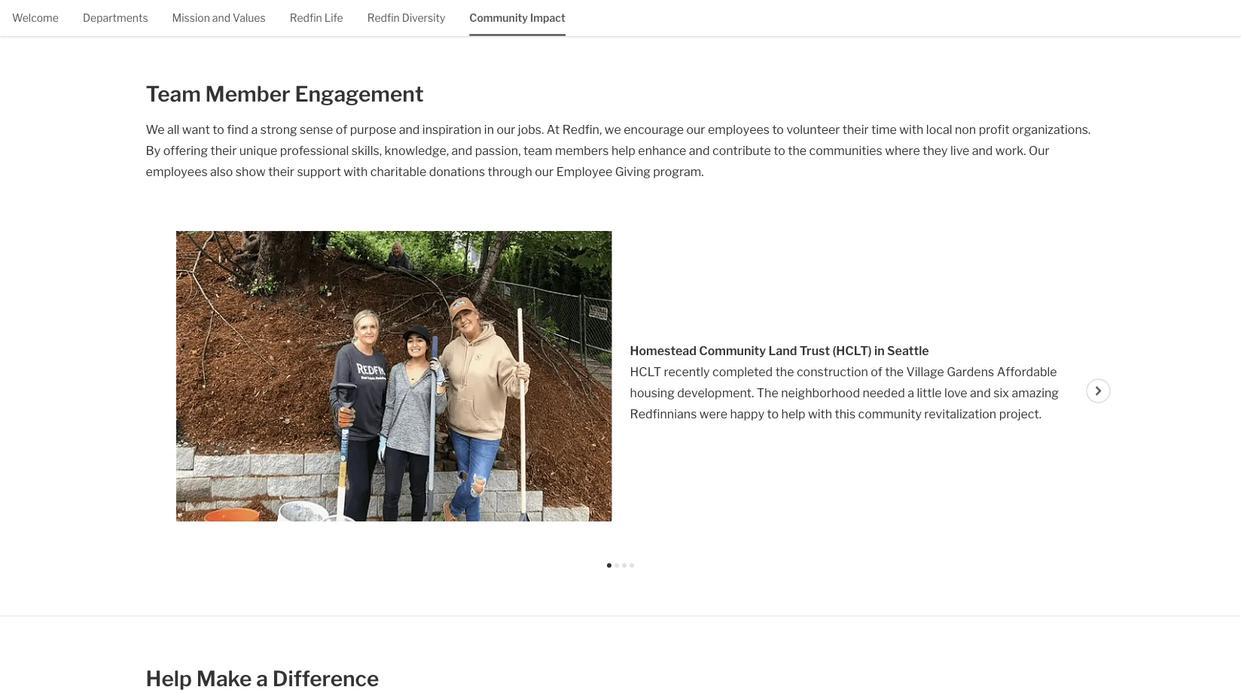 Task type: locate. For each thing, give the bounding box(es) containing it.
their
[[843, 123, 869, 137], [211, 144, 237, 158], [268, 165, 295, 179]]

a right find
[[251, 123, 258, 137]]

1 horizontal spatial in
[[874, 343, 885, 358]]

departments link
[[83, 0, 148, 34]]

and left "six"
[[970, 385, 991, 400]]

1 redfin from the left
[[290, 12, 322, 24]]

a inside homestead community land trust (hclt) in seattle hclt recently completed the construction of the village gardens affordable housing development. the neighborhood needed a little love and six amazing redfinnians were happy to help with this community revitalization project.
[[908, 385, 914, 400]]

with up where
[[900, 123, 924, 137]]

completed
[[712, 364, 773, 379]]

1 horizontal spatial redfin
[[367, 12, 400, 24]]

and right live
[[972, 144, 993, 158]]

mission
[[172, 12, 210, 24]]

with
[[900, 123, 924, 137], [344, 165, 368, 179], [808, 406, 832, 421]]

1 vertical spatial a
[[908, 385, 914, 400]]

mission and values
[[172, 12, 266, 24]]

work.
[[996, 144, 1027, 158]]

their right show
[[268, 165, 295, 179]]

time
[[872, 123, 897, 137]]

land
[[768, 343, 797, 358]]

our up passion,
[[497, 123, 516, 137]]

our right encourage
[[687, 123, 706, 137]]

0 horizontal spatial their
[[211, 144, 237, 158]]

community inside homestead community land trust (hclt) in seattle hclt recently completed the construction of the village gardens affordable housing development. the neighborhood needed a little love and six amazing redfinnians were happy to help with this community revitalization project.
[[699, 343, 766, 358]]

slide 4 dot image
[[630, 564, 634, 568]]

their up the also
[[211, 144, 237, 158]]

team
[[524, 144, 553, 158]]

0 horizontal spatial help
[[612, 144, 636, 158]]

in up passion,
[[484, 123, 494, 137]]

0 horizontal spatial with
[[344, 165, 368, 179]]

redfin diversity
[[367, 12, 446, 24]]

to
[[213, 123, 224, 137], [773, 123, 784, 137], [774, 144, 786, 158], [767, 406, 779, 421]]

0 vertical spatial their
[[843, 123, 869, 137]]

0 vertical spatial community
[[470, 12, 528, 24]]

2 vertical spatial with
[[808, 406, 832, 421]]

community impact link
[[470, 0, 566, 34]]

of right sense
[[336, 123, 348, 137]]

1 vertical spatial in
[[874, 343, 885, 358]]

1 vertical spatial their
[[211, 144, 237, 158]]

amazing
[[1012, 385, 1059, 400]]

the down land
[[775, 364, 794, 379]]

employees up contribute
[[708, 123, 770, 137]]

0 vertical spatial in
[[484, 123, 494, 137]]

the inside we all want to find a strong sense of purpose and inspiration in our jobs. at redfin, we encourage our employees to volunteer their time with local non profit organizations. by offering their unique professional skills, knowledge, and passion, team members help enhance and contribute to the communities where they live and work. our employees also show their support with charitable donations through our employee giving program.
[[788, 144, 807, 158]]

encourage
[[624, 123, 684, 137]]

little
[[917, 385, 942, 400]]

1 horizontal spatial with
[[808, 406, 832, 421]]

we
[[605, 123, 621, 137]]

redfin,
[[563, 123, 602, 137]]

gardens
[[947, 364, 994, 379]]

a inside we all want to find a strong sense of purpose and inspiration in our jobs. at redfin, we encourage our employees to volunteer their time with local non profit organizations. by offering their unique professional skills, knowledge, and passion, team members help enhance and contribute to the communities where they live and work. our employees also show their support with charitable donations through our employee giving program.
[[251, 123, 258, 137]]

1 vertical spatial employees
[[146, 165, 208, 179]]

0 vertical spatial of
[[336, 123, 348, 137]]

the
[[788, 144, 807, 158], [775, 364, 794, 379], [885, 364, 904, 379]]

0 horizontal spatial our
[[497, 123, 516, 137]]

community
[[470, 12, 528, 24], [699, 343, 766, 358]]

knowledge,
[[385, 144, 449, 158]]

neighborhood
[[781, 385, 860, 400]]

with down neighborhood
[[808, 406, 832, 421]]

help down neighborhood
[[781, 406, 805, 421]]

redfin
[[290, 12, 322, 24], [367, 12, 400, 24]]

redfinnians
[[630, 406, 697, 421]]

by
[[146, 144, 161, 158]]

1 horizontal spatial help
[[781, 406, 805, 421]]

revitalization
[[924, 406, 997, 421]]

1 horizontal spatial employees
[[708, 123, 770, 137]]

employees down the offering
[[146, 165, 208, 179]]

village
[[906, 364, 944, 379]]

0 vertical spatial help
[[612, 144, 636, 158]]

unique
[[239, 144, 278, 158]]

also
[[210, 165, 233, 179]]

we all want to find a strong sense of purpose and inspiration in our jobs. at redfin, we encourage our employees to volunteer their time with local non profit organizations. by offering their unique professional skills, knowledge, and passion, team members help enhance and contribute to the communities where they live and work. our employees also show their support with charitable donations through our employee giving program.
[[146, 123, 1091, 179]]

with down skills,
[[344, 165, 368, 179]]

0 vertical spatial with
[[900, 123, 924, 137]]

redfin diversity link
[[367, 0, 446, 34]]

six
[[994, 385, 1009, 400]]

hclt
[[630, 364, 661, 379]]

to left find
[[213, 123, 224, 137]]

our
[[1029, 144, 1050, 158]]

0 horizontal spatial redfin
[[290, 12, 322, 24]]

a right "make"
[[256, 666, 268, 692]]

charitable
[[371, 165, 427, 179]]

members
[[555, 144, 609, 158]]

2 horizontal spatial their
[[843, 123, 869, 137]]

2 redfin from the left
[[367, 12, 400, 24]]

1 horizontal spatial community
[[699, 343, 766, 358]]

2 vertical spatial a
[[256, 666, 268, 692]]

0 vertical spatial a
[[251, 123, 258, 137]]

this
[[835, 406, 856, 421]]

in right (hclt)
[[874, 343, 885, 358]]

2 vertical spatial their
[[268, 165, 295, 179]]

1 horizontal spatial their
[[268, 165, 295, 179]]

all
[[167, 123, 180, 137]]

the down volunteer
[[788, 144, 807, 158]]

help up giving
[[612, 144, 636, 158]]

1 vertical spatial community
[[699, 343, 766, 358]]

0 horizontal spatial of
[[336, 123, 348, 137]]

help
[[612, 144, 636, 158], [781, 406, 805, 421]]

to right contribute
[[774, 144, 786, 158]]

at
[[547, 123, 560, 137]]

employees
[[708, 123, 770, 137], [146, 165, 208, 179]]

values
[[233, 12, 266, 24]]

1 horizontal spatial of
[[871, 364, 882, 379]]

mission and values link
[[172, 0, 266, 34]]

engagement
[[295, 81, 424, 107]]

in
[[484, 123, 494, 137], [874, 343, 885, 358]]

1 vertical spatial with
[[344, 165, 368, 179]]

0 horizontal spatial in
[[484, 123, 494, 137]]

of up needed
[[871, 364, 882, 379]]

community up "completed"
[[699, 343, 766, 358]]

our down "team"
[[535, 165, 554, 179]]

their up "communities"
[[843, 123, 869, 137]]

team
[[146, 81, 201, 107]]

and
[[212, 12, 231, 24], [399, 123, 420, 137], [452, 144, 473, 158], [689, 144, 710, 158], [972, 144, 993, 158], [970, 385, 991, 400]]

to down the the
[[767, 406, 779, 421]]

redfin left diversity
[[367, 12, 400, 24]]

community
[[858, 406, 922, 421]]

redfin inside "link"
[[367, 12, 400, 24]]

were
[[699, 406, 727, 421]]

donations
[[429, 165, 485, 179]]

of inside we all want to find a strong sense of purpose and inspiration in our jobs. at redfin, we encourage our employees to volunteer their time with local non profit organizations. by offering their unique professional skills, knowledge, and passion, team members help enhance and contribute to the communities where they live and work. our employees also show their support with charitable donations through our employee giving program.
[[336, 123, 348, 137]]

a left little
[[908, 385, 914, 400]]

help
[[146, 666, 192, 692]]

1 vertical spatial of
[[871, 364, 882, 379]]

homestead
[[630, 343, 696, 358]]

the up needed
[[885, 364, 904, 379]]

redfin left life
[[290, 12, 322, 24]]

1 vertical spatial help
[[781, 406, 805, 421]]

our
[[497, 123, 516, 137], [687, 123, 706, 137], [535, 165, 554, 179]]

profit
[[979, 123, 1010, 137]]

community left impact on the top
[[470, 12, 528, 24]]



Task type: describe. For each thing, give the bounding box(es) containing it.
employee
[[557, 165, 613, 179]]

0 horizontal spatial community
[[470, 12, 528, 24]]

professional
[[280, 144, 349, 158]]

trust
[[800, 343, 830, 358]]

giving
[[615, 165, 651, 179]]

offering
[[163, 144, 208, 158]]

welcome
[[12, 12, 59, 24]]

difference
[[273, 666, 379, 692]]

diversity
[[402, 12, 446, 24]]

strong
[[260, 123, 297, 137]]

(hclt)
[[832, 343, 872, 358]]

housing
[[630, 385, 675, 400]]

2 horizontal spatial with
[[900, 123, 924, 137]]

recently
[[664, 364, 710, 379]]

life
[[325, 12, 343, 24]]

next image
[[1095, 387, 1104, 396]]

development.
[[677, 385, 754, 400]]

affordable
[[997, 364, 1057, 379]]

through
[[488, 165, 533, 179]]

redfin life link
[[290, 0, 343, 34]]

make
[[197, 666, 252, 692]]

of inside homestead community land trust (hclt) in seattle hclt recently completed the construction of the village gardens affordable housing development. the neighborhood needed a little love and six amazing redfinnians were happy to help with this community revitalization project.
[[871, 364, 882, 379]]

help inside homestead community land trust (hclt) in seattle hclt recently completed the construction of the village gardens affordable housing development. the neighborhood needed a little love and six amazing redfinnians were happy to help with this community revitalization project.
[[781, 406, 805, 421]]

passion,
[[475, 144, 521, 158]]

member
[[205, 81, 290, 107]]

construction
[[797, 364, 868, 379]]

the
[[757, 385, 778, 400]]

welcome link
[[12, 0, 59, 34]]

skills,
[[352, 144, 382, 158]]

organizations.
[[1013, 123, 1091, 137]]

and up knowledge,
[[399, 123, 420, 137]]

we
[[146, 123, 165, 137]]

homestead community land trust (hclt) in seattle hclt recently completed the construction of the village gardens affordable housing development. the neighborhood needed a little love and six amazing redfinnians were happy to help with this community revitalization project.
[[630, 343, 1059, 421]]

1 horizontal spatial our
[[535, 165, 554, 179]]

enhance
[[638, 144, 687, 158]]

with inside homestead community land trust (hclt) in seattle hclt recently completed the construction of the village gardens affordable housing development. the neighborhood needed a little love and six amazing redfinnians were happy to help with this community revitalization project.
[[808, 406, 832, 421]]

show
[[236, 165, 266, 179]]

help inside we all want to find a strong sense of purpose and inspiration in our jobs. at redfin, we encourage our employees to volunteer their time with local non profit organizations. by offering their unique professional skills, knowledge, and passion, team members help enhance and contribute to the communities where they live and work. our employees also show their support with charitable donations through our employee giving program.
[[612, 144, 636, 158]]

and left values
[[212, 12, 231, 24]]

redfin life
[[290, 12, 343, 24]]

and inside homestead community land trust (hclt) in seattle hclt recently completed the construction of the village gardens affordable housing development. the neighborhood needed a little love and six amazing redfinnians were happy to help with this community revitalization project.
[[970, 385, 991, 400]]

local
[[927, 123, 953, 137]]

redfin for redfin life
[[290, 12, 322, 24]]

live
[[951, 144, 970, 158]]

and up the donations
[[452, 144, 473, 158]]

seattle
[[887, 343, 929, 358]]

2 horizontal spatial our
[[687, 123, 706, 137]]

impact
[[530, 12, 566, 24]]

in inside we all want to find a strong sense of purpose and inspiration in our jobs. at redfin, we encourage our employees to volunteer their time with local non profit organizations. by offering their unique professional skills, knowledge, and passion, team members help enhance and contribute to the communities where they live and work. our employees also show their support with charitable donations through our employee giving program.
[[484, 123, 494, 137]]

redfin for redfin diversity
[[367, 12, 400, 24]]

where
[[885, 144, 921, 158]]

to left volunteer
[[773, 123, 784, 137]]

program.
[[653, 165, 704, 179]]

slide 3 dot image
[[622, 564, 627, 568]]

project.
[[999, 406, 1042, 421]]

slide 2 dot image
[[615, 564, 619, 568]]

volunteer
[[787, 123, 840, 137]]

team member engagement
[[146, 81, 424, 107]]

community impact
[[470, 12, 566, 24]]

purpose
[[350, 123, 397, 137]]

non
[[955, 123, 977, 137]]

help make a difference
[[146, 666, 379, 692]]

jobs.
[[518, 123, 544, 137]]

find
[[227, 123, 249, 137]]

0 vertical spatial employees
[[708, 123, 770, 137]]

and up 'program.'
[[689, 144, 710, 158]]

want
[[182, 123, 210, 137]]

contribute
[[713, 144, 771, 158]]

0 horizontal spatial employees
[[146, 165, 208, 179]]

inspiration
[[423, 123, 482, 137]]

sense
[[300, 123, 333, 137]]

needed
[[863, 385, 905, 400]]

support
[[297, 165, 341, 179]]

in inside homestead community land trust (hclt) in seattle hclt recently completed the construction of the village gardens affordable housing development. the neighborhood needed a little love and six amazing redfinnians were happy to help with this community revitalization project.
[[874, 343, 885, 358]]

love
[[944, 385, 968, 400]]

to inside homestead community land trust (hclt) in seattle hclt recently completed the construction of the village gardens affordable housing development. the neighborhood needed a little love and six amazing redfinnians were happy to help with this community revitalization project.
[[767, 406, 779, 421]]

communities
[[810, 144, 883, 158]]

happy
[[730, 406, 764, 421]]

slide 1 dot image
[[607, 564, 612, 568]]

departments
[[83, 12, 148, 24]]

they
[[923, 144, 948, 158]]



Task type: vqa. For each thing, say whether or not it's contained in the screenshot.
competitive.
no



